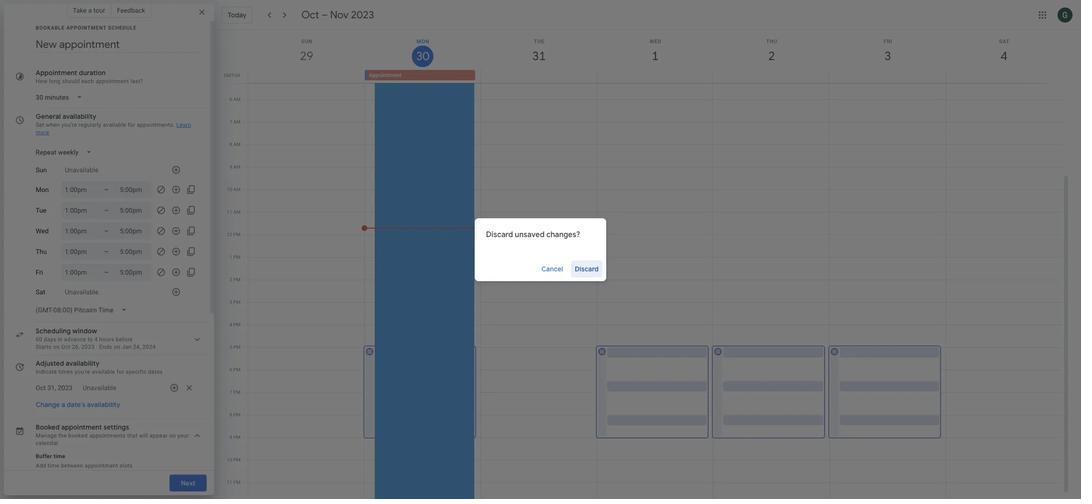 Task type: vqa. For each thing, say whether or not it's contained in the screenshot.
'window'
no



Task type: locate. For each thing, give the bounding box(es) containing it.
appointment for appointment
[[369, 72, 402, 78]]

feedback button
[[111, 3, 151, 18]]

appointment down duration
[[96, 78, 129, 85]]

availability up times
[[66, 359, 100, 368]]

times
[[58, 369, 73, 375]]

1 vertical spatial 6
[[230, 367, 232, 373]]

1 10 from the top
[[227, 187, 232, 192]]

pm right the 4
[[233, 322, 241, 327]]

6 am from the top
[[233, 210, 241, 215]]

unavailable for sun
[[65, 166, 99, 174]]

pm up 7 pm
[[233, 367, 241, 373]]

1 am from the top
[[233, 97, 241, 102]]

1 vertical spatial 11
[[227, 480, 232, 485]]

appointment
[[36, 69, 77, 77], [369, 72, 402, 78]]

time right 'buffer'
[[54, 453, 65, 460]]

1 vertical spatial you're
[[75, 369, 90, 375]]

tue
[[36, 207, 46, 214]]

0 horizontal spatial for
[[117, 369, 124, 375]]

each
[[81, 78, 94, 85]]

1 6 from the top
[[230, 97, 232, 102]]

appointment button
[[367, 70, 475, 80]]

discard right cancel button
[[575, 265, 599, 273]]

1 9 from the top
[[230, 164, 232, 170]]

appointment inside the appointment duration how long should each appointment last?
[[36, 69, 77, 77]]

availability up regularly
[[63, 112, 96, 121]]

4 am from the top
[[233, 164, 241, 170]]

7 down 6 pm
[[230, 390, 232, 395]]

pm down 6 pm
[[233, 390, 241, 395]]

available right regularly
[[103, 122, 126, 128]]

appointment inside button
[[369, 72, 402, 78]]

0 vertical spatial availability
[[63, 112, 96, 121]]

appointment left the slots
[[85, 463, 118, 469]]

unavailable down adjusted availability indicate times you're available for specific dates
[[83, 384, 116, 392]]

– for tue
[[104, 207, 109, 214]]

10 up 11 am
[[227, 187, 232, 192]]

12 pm from the top
[[233, 480, 241, 485]]

2 11 from the top
[[227, 480, 232, 485]]

a left date's
[[62, 401, 65, 409]]

2 vertical spatial availability
[[87, 401, 120, 409]]

discard left unsaved on the top of the page
[[486, 230, 513, 239]]

4 pm
[[230, 322, 241, 327]]

2 pm from the top
[[233, 255, 241, 260]]

pm right '3'
[[233, 300, 241, 305]]

am
[[233, 97, 241, 102], [233, 119, 241, 125], [233, 142, 241, 147], [233, 164, 241, 170], [233, 187, 241, 192], [233, 210, 241, 215]]

pm for 5 pm
[[233, 345, 241, 350]]

am for 9 am
[[233, 164, 241, 170]]

you're right times
[[75, 369, 90, 375]]

11 pm
[[227, 480, 241, 485]]

sat
[[36, 288, 45, 296]]

pm down 10 pm
[[233, 480, 241, 485]]

manage
[[36, 433, 57, 439]]

for left appointments.
[[128, 122, 135, 128]]

2 6 from the top
[[230, 367, 232, 373]]

0 horizontal spatial discard
[[486, 230, 513, 239]]

discard unsaved changes? alert dialog
[[475, 218, 607, 281]]

11
[[227, 210, 232, 215], [227, 480, 232, 485]]

pm for 4 pm
[[233, 322, 241, 327]]

am up 9 am
[[233, 142, 241, 147]]

availability inside adjusted availability indicate times you're available for specific dates
[[66, 359, 100, 368]]

am for 7 am
[[233, 119, 241, 125]]

oct
[[301, 8, 319, 22]]

3 am from the top
[[233, 142, 241, 147]]

last?
[[130, 78, 143, 85]]

4 pm from the top
[[233, 300, 241, 305]]

time
[[54, 453, 65, 460], [48, 463, 59, 469]]

booked
[[68, 433, 88, 439]]

learn more
[[36, 122, 191, 136]]

add
[[36, 463, 46, 469]]

5 am from the top
[[233, 187, 241, 192]]

7 pm from the top
[[233, 367, 241, 373]]

availability up 'settings'
[[87, 401, 120, 409]]

between
[[61, 463, 83, 469]]

available left the specific at the left bottom of the page
[[92, 369, 115, 375]]

11 pm from the top
[[233, 458, 241, 463]]

booked appointment settings manage the booked appointments that will appear on your calendar
[[36, 423, 189, 447]]

5 pm from the top
[[233, 322, 241, 327]]

10 for 10 am
[[227, 187, 232, 192]]

appointment
[[96, 78, 129, 85], [61, 423, 102, 432], [85, 463, 118, 469]]

next
[[181, 479, 195, 488]]

– for fri
[[104, 269, 109, 276]]

0 vertical spatial time
[[54, 453, 65, 460]]

1 vertical spatial a
[[62, 401, 65, 409]]

oct – nov 2023
[[301, 8, 374, 22]]

am down 6 am
[[233, 119, 241, 125]]

change a date's availability button
[[32, 397, 124, 413]]

available
[[103, 122, 126, 128], [92, 369, 115, 375]]

indicate
[[36, 369, 57, 375]]

0 vertical spatial 9
[[230, 164, 232, 170]]

4
[[230, 322, 232, 327]]

0 vertical spatial appointment
[[96, 78, 129, 85]]

pm for 8 pm
[[233, 413, 241, 418]]

unavailable right sat
[[65, 288, 99, 296]]

–
[[322, 8, 328, 22], [104, 186, 109, 194], [104, 207, 109, 214], [104, 227, 109, 235], [104, 248, 109, 256], [104, 269, 109, 276]]

1 vertical spatial unavailable
[[65, 288, 99, 296]]

pm up 9 pm
[[233, 413, 241, 418]]

2 pm
[[230, 277, 241, 282]]

0 vertical spatial unavailable
[[65, 166, 99, 174]]

10
[[227, 187, 232, 192], [227, 458, 232, 463]]

2 8 from the top
[[230, 413, 232, 418]]

10 pm from the top
[[233, 435, 241, 440]]

2 vertical spatial unavailable
[[83, 384, 116, 392]]

1
[[230, 255, 232, 260]]

am for 8 am
[[233, 142, 241, 147]]

a
[[88, 7, 92, 14], [62, 401, 65, 409]]

1 11 from the top
[[227, 210, 232, 215]]

10 am
[[227, 187, 241, 192]]

5 pm
[[230, 345, 241, 350]]

0 horizontal spatial a
[[62, 401, 65, 409]]

0 vertical spatial a
[[88, 7, 92, 14]]

discard for discard unsaved changes?
[[486, 230, 513, 239]]

1 vertical spatial discard
[[575, 265, 599, 273]]

1 vertical spatial 10
[[227, 458, 232, 463]]

pm right 12
[[233, 232, 241, 237]]

am up 12 pm
[[233, 210, 241, 215]]

1 vertical spatial available
[[92, 369, 115, 375]]

8 for 8 pm
[[230, 413, 232, 418]]

how
[[36, 78, 48, 85]]

set when you're regularly available for appointments.
[[36, 122, 175, 128]]

6
[[230, 97, 232, 102], [230, 367, 232, 373]]

1 pm from the top
[[233, 232, 241, 237]]

1 vertical spatial 8
[[230, 413, 232, 418]]

the
[[58, 433, 67, 439]]

pm for 6 pm
[[233, 367, 241, 373]]

0 vertical spatial 7
[[230, 119, 232, 125]]

availability
[[63, 112, 96, 121], [66, 359, 100, 368], [87, 401, 120, 409]]

pm for 9 pm
[[233, 435, 241, 440]]

04
[[235, 73, 240, 78]]

specific
[[126, 369, 147, 375]]

8 up 9 pm
[[230, 413, 232, 418]]

2 10 from the top
[[227, 458, 232, 463]]

am down 9 am
[[233, 187, 241, 192]]

1 horizontal spatial appointment
[[369, 72, 402, 78]]

when
[[46, 122, 60, 128]]

pm right 1
[[233, 255, 241, 260]]

1 vertical spatial 9
[[230, 435, 232, 440]]

0 vertical spatial 11
[[227, 210, 232, 215]]

appointment up booked on the left bottom
[[61, 423, 102, 432]]

bookable
[[36, 25, 65, 31]]

9 for 9 pm
[[230, 435, 232, 440]]

pm for 7 pm
[[233, 390, 241, 395]]

for
[[128, 122, 135, 128], [117, 369, 124, 375]]

availability for adjusted
[[66, 359, 100, 368]]

– for mon
[[104, 186, 109, 194]]

cell
[[249, 70, 365, 81], [481, 70, 597, 81], [597, 70, 714, 81], [714, 70, 830, 81], [830, 70, 946, 81], [946, 70, 1062, 81]]

2 7 from the top
[[230, 390, 232, 395]]

am up "7 am"
[[233, 97, 241, 102]]

change a date's availability
[[36, 401, 120, 409]]

6 pm from the top
[[233, 345, 241, 350]]

10 pm
[[227, 458, 241, 463]]

8 pm from the top
[[233, 390, 241, 395]]

0 vertical spatial discard
[[486, 230, 513, 239]]

pm
[[233, 232, 241, 237], [233, 255, 241, 260], [233, 277, 241, 282], [233, 300, 241, 305], [233, 322, 241, 327], [233, 345, 241, 350], [233, 367, 241, 373], [233, 390, 241, 395], [233, 413, 241, 418], [233, 435, 241, 440], [233, 458, 241, 463], [233, 480, 241, 485]]

you're
[[61, 122, 77, 128], [75, 369, 90, 375]]

your
[[177, 433, 189, 439]]

time right add
[[48, 463, 59, 469]]

pm for 2 pm
[[233, 277, 241, 282]]

unavailable right sun at the top left of the page
[[65, 166, 99, 174]]

availability inside button
[[87, 401, 120, 409]]

2 vertical spatial appointment
[[85, 463, 118, 469]]

6 up "7 am"
[[230, 97, 232, 102]]

general availability
[[36, 112, 96, 121]]

pm down 8 pm
[[233, 435, 241, 440]]

3 pm from the top
[[233, 277, 241, 282]]

adjusted
[[36, 359, 64, 368]]

sun
[[36, 166, 47, 174]]

4 cell from the left
[[714, 70, 830, 81]]

1 vertical spatial for
[[117, 369, 124, 375]]

for inside adjusted availability indicate times you're available for specific dates
[[117, 369, 124, 375]]

discard button
[[571, 258, 603, 280]]

date's
[[67, 401, 85, 409]]

11 am
[[227, 210, 241, 215]]

pm down 9 pm
[[233, 458, 241, 463]]

pm for 3 pm
[[233, 300, 241, 305]]

appointment grid
[[218, 31, 1070, 499]]

1 horizontal spatial for
[[128, 122, 135, 128]]

11 up 12
[[227, 210, 232, 215]]

1 8 from the top
[[230, 142, 232, 147]]

8 up 9 am
[[230, 142, 232, 147]]

take a tour
[[73, 7, 105, 14]]

7 for 7 am
[[230, 119, 232, 125]]

9 pm from the top
[[233, 413, 241, 418]]

a left tour
[[88, 7, 92, 14]]

discard inside button
[[575, 265, 599, 273]]

pm right "2"
[[233, 277, 241, 282]]

available inside adjusted availability indicate times you're available for specific dates
[[92, 369, 115, 375]]

discard
[[486, 230, 513, 239], [575, 265, 599, 273]]

1 7 from the top
[[230, 119, 232, 125]]

unavailable
[[65, 166, 99, 174], [65, 288, 99, 296], [83, 384, 116, 392]]

– for thu
[[104, 248, 109, 256]]

1 horizontal spatial a
[[88, 7, 92, 14]]

am for 11 am
[[233, 210, 241, 215]]

2 9 from the top
[[230, 435, 232, 440]]

pm for 12 pm
[[233, 232, 241, 237]]

1 vertical spatial time
[[48, 463, 59, 469]]

11 down 10 pm
[[227, 480, 232, 485]]

0 vertical spatial 6
[[230, 97, 232, 102]]

10 up "11 pm"
[[227, 458, 232, 463]]

0 vertical spatial 10
[[227, 187, 232, 192]]

9 up 10 pm
[[230, 435, 232, 440]]

7 down 6 am
[[230, 119, 232, 125]]

0 horizontal spatial appointment
[[36, 69, 77, 77]]

that
[[127, 433, 138, 439]]

1 horizontal spatial discard
[[575, 265, 599, 273]]

discard for discard
[[575, 265, 599, 273]]

6 cell from the left
[[946, 70, 1062, 81]]

1 vertical spatial availability
[[66, 359, 100, 368]]

6 for 6 am
[[230, 97, 232, 102]]

pm right 5
[[233, 345, 241, 350]]

6 down 5
[[230, 367, 232, 373]]

1 vertical spatial 7
[[230, 390, 232, 395]]

3 cell from the left
[[597, 70, 714, 81]]

am down "8 am"
[[233, 164, 241, 170]]

0 vertical spatial 8
[[230, 142, 232, 147]]

2 am from the top
[[233, 119, 241, 125]]

for left the specific at the left bottom of the page
[[117, 369, 124, 375]]

you're down 'general availability'
[[61, 122, 77, 128]]

cancel
[[542, 265, 563, 273]]

9 up 10 am
[[230, 164, 232, 170]]

8 pm
[[230, 413, 241, 418]]

1 vertical spatial appointment
[[61, 423, 102, 432]]

9
[[230, 164, 232, 170], [230, 435, 232, 440]]



Task type: describe. For each thing, give the bounding box(es) containing it.
take
[[73, 7, 87, 14]]

gmt-
[[224, 73, 235, 78]]

fri
[[36, 269, 43, 276]]

today button
[[222, 7, 253, 23]]

9 for 9 am
[[230, 164, 232, 170]]

general
[[36, 112, 61, 121]]

6 pm
[[230, 367, 241, 373]]

am for 6 am
[[233, 97, 241, 102]]

next button
[[170, 475, 207, 492]]

0 vertical spatial you're
[[61, 122, 77, 128]]

schedule
[[108, 25, 137, 31]]

feedback
[[117, 7, 145, 14]]

you're inside adjusted availability indicate times you're available for specific dates
[[75, 369, 90, 375]]

more
[[36, 129, 49, 136]]

pm for 10 pm
[[233, 458, 241, 463]]

appointment for appointment duration how long should each appointment last?
[[36, 69, 77, 77]]

unavailable for sat
[[65, 288, 99, 296]]

pm for 1 pm
[[233, 255, 241, 260]]

5 cell from the left
[[830, 70, 946, 81]]

1 cell from the left
[[249, 70, 365, 81]]

appointments
[[89, 433, 126, 439]]

appointment row
[[244, 70, 1070, 83]]

a for take
[[88, 7, 92, 14]]

6 am
[[230, 97, 241, 102]]

regularly
[[79, 122, 101, 128]]

12 pm
[[227, 232, 241, 237]]

learn more link
[[36, 122, 191, 136]]

booked
[[36, 423, 60, 432]]

9 am
[[230, 164, 241, 170]]

dates
[[148, 369, 163, 375]]

3
[[230, 300, 232, 305]]

am for 10 am
[[233, 187, 241, 192]]

11 for 11 pm
[[227, 480, 232, 485]]

today
[[228, 11, 247, 19]]

availability for general
[[63, 112, 96, 121]]

7 am
[[230, 119, 241, 125]]

2023
[[351, 8, 374, 22]]

appointments.
[[137, 122, 175, 128]]

discard unsaved changes?
[[486, 230, 580, 239]]

gmt-04
[[224, 73, 240, 78]]

2 cell from the left
[[481, 70, 597, 81]]

0 vertical spatial available
[[103, 122, 126, 128]]

7 for 7 pm
[[230, 390, 232, 395]]

12
[[227, 232, 232, 237]]

appointment inside 'booked appointment settings manage the booked appointments that will appear on your calendar'
[[61, 423, 102, 432]]

a for change
[[62, 401, 65, 409]]

should
[[62, 78, 80, 85]]

buffer
[[36, 453, 52, 460]]

wed
[[36, 227, 49, 235]]

11 for 11 am
[[227, 210, 232, 215]]

5
[[230, 345, 232, 350]]

changes?
[[547, 230, 580, 239]]

10 for 10 pm
[[227, 458, 232, 463]]

cancel button
[[538, 258, 568, 280]]

learn
[[176, 122, 191, 128]]

– for wed
[[104, 227, 109, 235]]

set
[[36, 122, 44, 128]]

appointment
[[66, 25, 106, 31]]

nov
[[330, 8, 349, 22]]

Add title text field
[[36, 38, 203, 52]]

tour
[[93, 7, 105, 14]]

appointment inside the appointment duration how long should each appointment last?
[[96, 78, 129, 85]]

9 pm
[[230, 435, 241, 440]]

6 for 6 pm
[[230, 367, 232, 373]]

appointment inside buffer time add time between appointment slots
[[85, 463, 118, 469]]

will
[[139, 433, 148, 439]]

0 vertical spatial for
[[128, 122, 135, 128]]

duration
[[79, 69, 106, 77]]

slots
[[120, 463, 133, 469]]

long
[[49, 78, 61, 85]]

adjusted availability indicate times you're available for specific dates
[[36, 359, 163, 375]]

3 pm
[[230, 300, 241, 305]]

1 pm
[[230, 255, 241, 260]]

8 for 8 am
[[230, 142, 232, 147]]

take a tour button
[[67, 3, 111, 18]]

appointment duration how long should each appointment last?
[[36, 69, 143, 85]]

mon
[[36, 186, 49, 194]]

on
[[169, 433, 176, 439]]

settings
[[104, 423, 129, 432]]

thu
[[36, 248, 47, 256]]

unsaved
[[515, 230, 545, 239]]

7 pm
[[230, 390, 241, 395]]

pm for 11 pm
[[233, 480, 241, 485]]

8 am
[[230, 142, 241, 147]]

change
[[36, 401, 60, 409]]

bookable appointment schedule
[[36, 25, 137, 31]]

2
[[230, 277, 232, 282]]

calendar
[[36, 440, 58, 447]]



